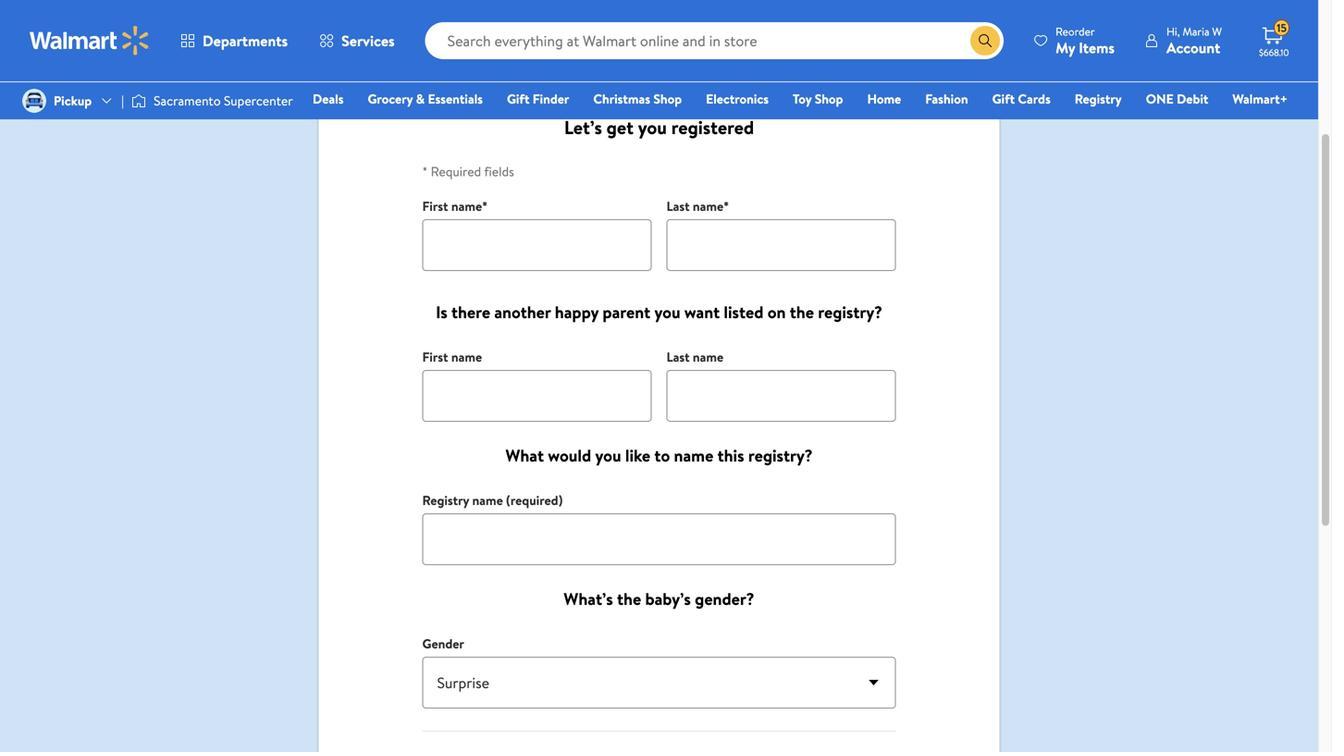 Task type: locate. For each thing, give the bounding box(es) containing it.
1 horizontal spatial registry
[[1075, 90, 1123, 108]]

finder
[[533, 90, 570, 108]]

registry
[[1075, 90, 1123, 108], [423, 492, 469, 510]]

1 vertical spatial registry?
[[749, 444, 813, 467]]

first
[[423, 197, 448, 215], [423, 348, 448, 366]]

1 horizontal spatial on
[[768, 301, 786, 324]]

First name text field
[[423, 370, 652, 422]]

shop right christmas
[[654, 90, 682, 108]]

this
[[718, 444, 745, 467]]

Last name* text field
[[667, 219, 896, 271]]

hi,
[[1167, 24, 1181, 39]]

1 gift from the left
[[507, 90, 530, 108]]

first down *
[[423, 197, 448, 215]]

fields
[[484, 162, 515, 181]]

maria
[[1183, 24, 1210, 39]]

name down there on the left top of page
[[452, 348, 482, 366]]

0 vertical spatial on
[[665, 88, 685, 114]]

you left want
[[655, 301, 681, 324]]

services
[[342, 31, 395, 51]]

shop for toy shop
[[815, 90, 844, 108]]

1 first from the top
[[423, 197, 448, 215]]

who list item
[[423, 33, 502, 67]]

registry left (required)
[[423, 492, 469, 510]]

one
[[1147, 90, 1174, 108]]

parent
[[603, 301, 651, 324]]

shop
[[654, 90, 682, 108], [815, 90, 844, 108]]

to
[[655, 444, 670, 467]]

🎉
[[770, 88, 789, 114]]

name
[[452, 348, 482, 366], [693, 348, 724, 366], [674, 444, 714, 467], [473, 492, 503, 510]]

0 horizontal spatial on
[[665, 88, 685, 114]]

2 shop from the left
[[815, 90, 844, 108]]

last down registered
[[667, 197, 690, 215]]

christmas
[[594, 90, 651, 108]]

0 horizontal spatial gift
[[507, 90, 530, 108]]

on
[[665, 88, 685, 114], [768, 301, 786, 324]]

gift inside gift cards link
[[993, 90, 1015, 108]]

list containing who
[[423, 33, 896, 67]]

baby!
[[721, 88, 766, 114]]

0 vertical spatial the
[[689, 88, 716, 114]]

home link
[[859, 89, 910, 109]]

registered
[[672, 114, 755, 140]]

required
[[431, 162, 482, 181]]

grocery
[[368, 90, 413, 108]]

the
[[689, 88, 716, 114], [790, 301, 815, 324], [617, 588, 642, 611]]

0 horizontal spatial registry?
[[749, 444, 813, 467]]

registry down items
[[1075, 90, 1123, 108]]

how list item
[[818, 33, 896, 67]]

gift left the cards
[[993, 90, 1015, 108]]

on right christmas
[[665, 88, 685, 114]]

Registry name (required) text field
[[423, 514, 896, 566]]

toy shop
[[793, 90, 844, 108]]

christmas shop link
[[585, 89, 691, 109]]

name* down registered
[[693, 197, 730, 215]]

you
[[638, 114, 667, 140], [655, 301, 681, 324], [596, 444, 622, 467]]

on right listed
[[768, 301, 786, 324]]

grocery & essentials link
[[360, 89, 491, 109]]

1 horizontal spatial registry?
[[818, 301, 883, 324]]

items
[[1079, 37, 1115, 58]]

2 horizontal spatial the
[[790, 301, 815, 324]]

1 name* from the left
[[452, 197, 488, 215]]

walmart image
[[30, 26, 150, 56]]

* required fields
[[423, 162, 515, 181]]

registry for registry
[[1075, 90, 1123, 108]]

0 horizontal spatial shop
[[654, 90, 682, 108]]

*
[[423, 162, 428, 181]]

1 vertical spatial registry
[[423, 492, 469, 510]]

name for last name
[[693, 348, 724, 366]]

you left like
[[596, 444, 622, 467]]

0 vertical spatial first
[[423, 197, 448, 215]]

|
[[121, 92, 124, 110]]

last name*
[[667, 197, 730, 215]]

1 shop from the left
[[654, 90, 682, 108]]

gift
[[507, 90, 530, 108], [993, 90, 1015, 108]]

0 vertical spatial registry
[[1075, 90, 1123, 108]]

deals link
[[305, 89, 352, 109]]

last
[[667, 197, 690, 215], [667, 348, 690, 366]]

1 horizontal spatial gift
[[993, 90, 1015, 108]]

 image
[[132, 92, 146, 110]]

when list item
[[502, 33, 660, 67]]

0 horizontal spatial name*
[[452, 197, 488, 215]]

1 horizontal spatial name*
[[693, 197, 730, 215]]

1 horizontal spatial the
[[689, 88, 716, 114]]

gift cards link
[[985, 89, 1060, 109]]

last for last name
[[667, 348, 690, 366]]

the right listed
[[790, 301, 815, 324]]

name down want
[[693, 348, 724, 366]]

like
[[626, 444, 651, 467]]

name left (required)
[[473, 492, 503, 510]]

1 vertical spatial first
[[423, 348, 448, 366]]

 image
[[22, 89, 46, 113]]

get
[[607, 114, 634, 140]]

shop right toy
[[815, 90, 844, 108]]

you down christmas shop
[[638, 114, 667, 140]]

2 last from the top
[[667, 348, 690, 366]]

gift inside 'gift finder' link
[[507, 90, 530, 108]]

$668.10
[[1260, 46, 1290, 59]]

how
[[871, 51, 893, 67]]

2 gift from the left
[[993, 90, 1015, 108]]

registry?
[[818, 301, 883, 324], [749, 444, 813, 467]]

2 first from the top
[[423, 348, 448, 366]]

0 vertical spatial you
[[638, 114, 667, 140]]

First name* text field
[[423, 219, 652, 271]]

name*
[[452, 197, 488, 215], [693, 197, 730, 215]]

first down is
[[423, 348, 448, 366]]

1 last from the top
[[667, 197, 690, 215]]

gender?
[[695, 588, 755, 611]]

the left baby!
[[689, 88, 716, 114]]

2 vertical spatial the
[[617, 588, 642, 611]]

first for first name*
[[423, 197, 448, 215]]

list
[[423, 33, 896, 67]]

listed
[[724, 301, 764, 324]]

the left baby's at bottom
[[617, 588, 642, 611]]

another
[[495, 301, 551, 324]]

gift finder link
[[499, 89, 578, 109]]

0 horizontal spatial the
[[617, 588, 642, 611]]

name* down '* required fields'
[[452, 197, 488, 215]]

last down is there another happy parent you want listed on the registry?
[[667, 348, 690, 366]]

2 name* from the left
[[693, 197, 730, 215]]

departments button
[[165, 19, 304, 63]]

walmart+ link
[[1225, 89, 1297, 109]]

0 horizontal spatial registry
[[423, 492, 469, 510]]

0 vertical spatial last
[[667, 197, 690, 215]]

1 horizontal spatial shop
[[815, 90, 844, 108]]

gift left finder
[[507, 90, 530, 108]]

gift finder
[[507, 90, 570, 108]]

sacramento
[[154, 92, 221, 110]]

fashion
[[926, 90, 969, 108]]

1 vertical spatial last
[[667, 348, 690, 366]]



Task type: vqa. For each thing, say whether or not it's contained in the screenshot.
NAME
yes



Task type: describe. For each thing, give the bounding box(es) containing it.
would
[[548, 444, 592, 467]]

on inside congratulations on the baby! 🎉 let's get you registered
[[665, 88, 685, 114]]

deals
[[313, 90, 344, 108]]

grocery & essentials
[[368, 90, 483, 108]]

shop for christmas shop
[[654, 90, 682, 108]]

where list item
[[660, 33, 817, 67]]

sacramento supercenter
[[154, 92, 293, 110]]

first name*
[[423, 197, 488, 215]]

let's
[[565, 114, 602, 140]]

gift for gift cards
[[993, 90, 1015, 108]]

first for first name
[[423, 348, 448, 366]]

there
[[452, 301, 491, 324]]

toy
[[793, 90, 812, 108]]

15
[[1278, 20, 1288, 36]]

name right to
[[674, 444, 714, 467]]

what's
[[564, 588, 613, 611]]

essentials
[[428, 90, 483, 108]]

baby's
[[646, 588, 691, 611]]

debit
[[1178, 90, 1209, 108]]

cards
[[1019, 90, 1051, 108]]

account
[[1167, 37, 1221, 58]]

services button
[[304, 19, 411, 63]]

electronics link
[[698, 89, 778, 109]]

reorder
[[1056, 24, 1096, 39]]

one debit link
[[1138, 89, 1218, 109]]

walmart+
[[1233, 90, 1289, 108]]

christmas shop
[[594, 90, 682, 108]]

want
[[685, 301, 720, 324]]

when
[[567, 51, 594, 67]]

gender
[[423, 635, 465, 653]]

(required)
[[506, 492, 563, 510]]

you inside congratulations on the baby! 🎉 let's get you registered
[[638, 114, 667, 140]]

1 vertical spatial on
[[768, 301, 786, 324]]

first name
[[423, 348, 482, 366]]

registry name (required)
[[423, 492, 563, 510]]

name* for last name*
[[693, 197, 730, 215]]

congratulations
[[530, 88, 660, 114]]

who
[[426, 51, 448, 67]]

last for last name*
[[667, 197, 690, 215]]

name for registry name (required)
[[473, 492, 503, 510]]

1 vertical spatial the
[[790, 301, 815, 324]]

gift cards
[[993, 90, 1051, 108]]

name* for first name*
[[452, 197, 488, 215]]

what's the baby's gender?
[[564, 588, 755, 611]]

happy
[[555, 301, 599, 324]]

is
[[436, 301, 448, 324]]

last name
[[667, 348, 724, 366]]

registry link
[[1067, 89, 1131, 109]]

is there another happy parent you want listed on the registry?
[[436, 301, 883, 324]]

0 vertical spatial registry?
[[818, 301, 883, 324]]

Last name text field
[[667, 370, 896, 422]]

name for first name
[[452, 348, 482, 366]]

pickup
[[54, 92, 92, 110]]

home
[[868, 90, 902, 108]]

reorder my items
[[1056, 24, 1115, 58]]

Walmart Site-Wide search field
[[425, 22, 1004, 59]]

supercenter
[[224, 92, 293, 110]]

2 vertical spatial you
[[596, 444, 622, 467]]

search icon image
[[978, 33, 993, 48]]

toy shop link
[[785, 89, 852, 109]]

&
[[416, 90, 425, 108]]

electronics
[[706, 90, 769, 108]]

what
[[506, 444, 544, 467]]

hi, maria w account
[[1167, 24, 1223, 58]]

what would you like to name this registry?
[[506, 444, 813, 467]]

congratulations on the baby! 🎉 let's get you registered
[[530, 88, 789, 140]]

gift for gift finder
[[507, 90, 530, 108]]

1 vertical spatial you
[[655, 301, 681, 324]]

Search search field
[[425, 22, 1004, 59]]

my
[[1056, 37, 1076, 58]]

departments
[[203, 31, 288, 51]]

where
[[723, 51, 754, 67]]

registry for registry name (required)
[[423, 492, 469, 510]]

fashion link
[[917, 89, 977, 109]]

one debit
[[1147, 90, 1209, 108]]

the inside congratulations on the baby! 🎉 let's get you registered
[[689, 88, 716, 114]]

w
[[1213, 24, 1223, 39]]



